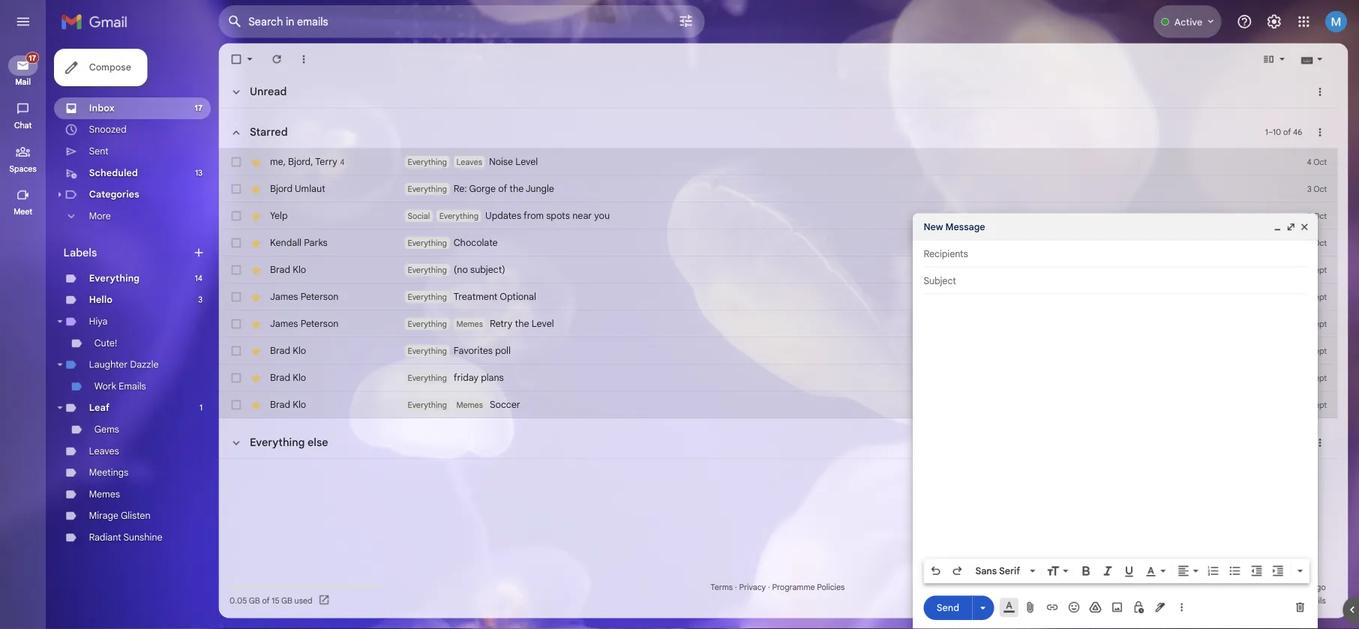 Task type: locate. For each thing, give the bounding box(es) containing it.
undo ‪(⌘z)‬ image
[[1033, 627, 1048, 629]]

cute!
[[105, 375, 130, 388]]

everything inside everything chocolate
[[453, 264, 497, 275]]

me , bjord , terry 4
[[300, 173, 383, 186]]

chat heading
[[0, 134, 51, 146]]

james peterson
[[300, 323, 376, 336], [300, 353, 376, 366]]

1 horizontal spatial ,
[[345, 173, 348, 186]]

labels
[[71, 273, 108, 288]]

0 vertical spatial bjord
[[320, 173, 345, 186]]

2 brad klo from the top
[[300, 383, 340, 396]]

2 brad from the top
[[300, 383, 323, 396]]

klo
[[325, 293, 340, 306], [325, 383, 340, 396], [325, 413, 340, 426], [325, 443, 340, 456]]

4 row from the top
[[243, 255, 1359, 285]]

3 row from the top
[[243, 225, 1359, 255]]

2 klo from the top
[[325, 383, 340, 396]]

james for retry the level
[[300, 353, 331, 366]]

2 james from the top
[[300, 353, 331, 366]]

more image
[[330, 58, 345, 74]]

row
[[243, 165, 1359, 195], [243, 195, 1359, 225], [243, 225, 1359, 255], [243, 255, 1359, 285], [243, 285, 1359, 315], [243, 315, 1359, 345], [243, 345, 1359, 375], [243, 375, 1359, 405], [243, 405, 1359, 435], [243, 435, 1359, 465]]

search in emails image
[[248, 10, 275, 37]]

parks
[[338, 263, 364, 276]]

everything inside the everything treatment optional
[[453, 324, 497, 335]]

radiant sunshine
[[99, 591, 181, 604]]

formatting options toolbar
[[1027, 621, 1359, 629]]

memes down the everything treatment optional
[[507, 354, 537, 365]]

4 brad from the top
[[300, 443, 323, 456]]

1 vertical spatial james
[[300, 353, 331, 366]]

0 vertical spatial leaves
[[507, 174, 536, 185]]

0 vertical spatial the
[[566, 203, 582, 216]]

1 vertical spatial memes
[[507, 444, 537, 455]]

memes up mirage
[[99, 543, 134, 556]]

1 brad from the top
[[300, 293, 323, 306]]

chocolate
[[504, 263, 553, 276]]

leaves up the re:
[[507, 174, 536, 185]]

memes
[[507, 354, 537, 365], [507, 444, 537, 455], [99, 543, 134, 556]]

None checkbox
[[255, 58, 270, 74], [255, 203, 270, 218], [255, 233, 270, 248], [255, 293, 270, 308], [255, 323, 270, 338], [255, 353, 270, 368], [255, 413, 270, 428], [255, 443, 270, 458], [255, 58, 270, 74], [255, 203, 270, 218], [255, 233, 270, 248], [255, 293, 270, 308], [255, 323, 270, 338], [255, 353, 270, 368], [255, 413, 270, 428], [255, 443, 270, 458]]

mirage glisten link
[[99, 567, 167, 580]]

4 klo from the top
[[325, 443, 340, 456]]

1 vertical spatial the
[[572, 353, 588, 366]]

1 vertical spatial bjord
[[300, 203, 325, 216]]

1 horizontal spatial leaves
[[507, 174, 536, 185]]

umlaut
[[328, 203, 362, 216]]

starred main content
[[243, 48, 1359, 629]]

radiant
[[99, 591, 135, 604]]

everything inside the everything friday plans
[[453, 414, 497, 425]]

0 vertical spatial 17
[[32, 59, 40, 70]]

0 horizontal spatial ,
[[315, 173, 318, 186]]

level
[[573, 173, 598, 186], [591, 353, 616, 366]]

, left terry
[[345, 173, 348, 186]]

treatment
[[504, 323, 553, 336]]

1 horizontal spatial 17
[[216, 115, 225, 126]]

0 vertical spatial james
[[300, 323, 331, 336]]

1
[[222, 448, 225, 459]]

the right retry
[[572, 353, 588, 366]]

sent link
[[99, 162, 121, 175]]

sunshine
[[137, 591, 181, 604]]

categories
[[99, 210, 155, 223]]

everything favorites poll
[[453, 383, 568, 396]]

leaves down the gems
[[99, 495, 133, 508]]

memes down friday
[[507, 444, 537, 455]]

compose
[[99, 68, 146, 81]]

1 vertical spatial james peterson
[[300, 353, 376, 366]]

friday
[[504, 413, 532, 426]]

0 vertical spatial peterson
[[334, 323, 376, 336]]

compose button
[[60, 54, 164, 96]]

brad
[[300, 293, 323, 306], [300, 383, 323, 396], [300, 413, 323, 426], [300, 443, 323, 456]]

1 vertical spatial 17
[[216, 115, 225, 126]]

bjord umlaut
[[300, 203, 362, 216]]

favorites
[[504, 383, 548, 396]]

scheduled
[[99, 186, 153, 199]]

peterson for treatment optional
[[334, 323, 376, 336]]

Search in emails text field
[[276, 16, 711, 31]]

brad for friday
[[300, 413, 323, 426]]

0 horizontal spatial leaves
[[99, 495, 133, 508]]

you
[[660, 233, 678, 246]]

plans
[[534, 413, 560, 426]]

17 link
[[9, 58, 44, 84]]

updates
[[539, 233, 579, 246]]

1 james from the top
[[300, 323, 331, 336]]

advanced search options image
[[747, 8, 777, 38]]

bjord up yelp
[[300, 203, 325, 216]]

leaves link
[[99, 495, 133, 508]]

17 up mail
[[32, 59, 40, 70]]

Search in emails search field
[[243, 6, 783, 42]]

hiya link
[[99, 351, 120, 364]]

bjord right me
[[320, 173, 345, 186]]

5 row from the top
[[243, 285, 1359, 315]]

from
[[582, 233, 604, 246]]

bjord
[[320, 173, 345, 186], [300, 203, 325, 216]]

the right 'of'
[[566, 203, 582, 216]]

3 klo from the top
[[325, 413, 340, 426]]

1 klo from the top
[[325, 293, 340, 306]]

poll
[[550, 383, 568, 396]]

1 vertical spatial peterson
[[334, 353, 376, 366]]

mirage
[[99, 567, 132, 580]]

everything re: gorge of the jungle
[[453, 203, 616, 216]]

james peterson for treatment optional
[[300, 323, 376, 336]]

row containing bjord umlaut
[[243, 195, 1359, 225]]

17
[[32, 59, 40, 70], [216, 115, 225, 126]]

more
[[99, 234, 123, 247]]

mail heading
[[0, 86, 51, 98]]

, up bjord umlaut in the left of the page
[[315, 173, 318, 186]]

1 row from the top
[[243, 165, 1359, 195]]

level right noise on the top left
[[573, 173, 598, 186]]

option
[[1081, 627, 1142, 629]]

13
[[217, 187, 225, 198]]

everything chocolate
[[453, 263, 553, 276]]

17 left unread dropdown button at the top left of the page
[[216, 115, 225, 126]]

soccer
[[544, 443, 578, 456]]

bold ‪(⌘b)‬ image
[[1200, 627, 1215, 629]]

level down the optional
[[591, 353, 616, 366]]

unread button
[[248, 87, 325, 117]]

3 brad from the top
[[300, 413, 323, 426]]

0 horizontal spatial 17
[[32, 59, 40, 70]]

cute! link
[[105, 375, 130, 388]]

2 row from the top
[[243, 195, 1359, 225]]

james
[[300, 323, 331, 336], [300, 353, 331, 366]]

leaf link
[[99, 447, 122, 460]]

laughter dazzle
[[99, 399, 177, 412]]

0 vertical spatial memes
[[507, 354, 537, 365]]

main menu image
[[16, 15, 34, 33]]

the
[[566, 203, 582, 216], [572, 353, 588, 366]]

2 james peterson from the top
[[300, 353, 376, 366]]

,
[[315, 173, 318, 186], [345, 173, 348, 186]]

option inside formatting options toolbar
[[1081, 627, 1142, 629]]

1 peterson from the top
[[334, 323, 376, 336]]

laughter
[[99, 399, 142, 412]]

(no
[[504, 293, 520, 306]]

1 james peterson from the top
[[300, 323, 376, 336]]

leaves
[[507, 174, 536, 185], [99, 495, 133, 508]]

3 brad klo from the top
[[300, 413, 340, 426]]

yelp
[[300, 233, 320, 246]]

dazzle
[[145, 399, 177, 412]]

noise
[[543, 173, 570, 186]]

0 vertical spatial james peterson
[[300, 323, 376, 336]]

everything else button
[[248, 477, 371, 507]]

underline ‪(⌘u)‬ image
[[1248, 628, 1263, 629]]

1 brad klo from the top
[[300, 293, 340, 306]]

2 peterson from the top
[[334, 353, 376, 366]]

work emails
[[105, 423, 162, 436]]

brad klo
[[300, 293, 340, 306], [300, 383, 340, 396], [300, 413, 340, 426], [300, 443, 340, 456]]

dialog
[[1015, 237, 1359, 629]]

meet heading
[[0, 230, 51, 242]]

of
[[554, 203, 564, 216]]

kendall parks
[[300, 263, 364, 276]]

None checkbox
[[255, 173, 270, 188], [255, 263, 270, 278], [255, 383, 270, 398], [255, 173, 270, 188], [255, 263, 270, 278], [255, 383, 270, 398]]

mirage glisten
[[99, 567, 167, 580]]



Task type: vqa. For each thing, say whether or not it's contained in the screenshot.


Task type: describe. For each thing, give the bounding box(es) containing it.
me
[[300, 173, 315, 186]]

gems
[[105, 471, 132, 484]]

jungle
[[584, 203, 616, 216]]

8 row from the top
[[243, 375, 1359, 405]]

labels heading
[[71, 273, 213, 288]]

inbox
[[99, 114, 128, 127]]

numbered list ‪(⌘⇧7)‬ image
[[1341, 627, 1356, 629]]

14
[[217, 304, 225, 315]]

social
[[453, 234, 478, 245]]

1 vertical spatial level
[[591, 353, 616, 366]]

everything else
[[278, 484, 365, 499]]

brad klo for (no
[[300, 293, 340, 306]]

emails
[[132, 423, 162, 436]]

noise level
[[543, 173, 598, 186]]

work
[[105, 423, 129, 436]]

retry
[[544, 353, 570, 366]]

scheduled link
[[99, 186, 153, 199]]

re:
[[504, 203, 519, 216]]

leaf
[[99, 447, 122, 460]]

1 , from the left
[[315, 173, 318, 186]]

unread
[[278, 94, 319, 109]]

james peterson for retry the level
[[300, 353, 376, 366]]

meet
[[15, 230, 36, 241]]

retry the level
[[544, 353, 616, 366]]

categories link
[[99, 210, 155, 223]]

starred
[[278, 139, 320, 154]]

memes for soccer
[[507, 444, 537, 455]]

sent
[[99, 162, 121, 175]]

meetings
[[99, 519, 143, 532]]

inbox link
[[99, 114, 128, 127]]

Message Body text field
[[1027, 335, 1359, 617]]

row containing yelp
[[243, 225, 1359, 255]]

peterson for retry the level
[[334, 353, 376, 366]]

snoozed link
[[99, 138, 141, 151]]

2 vertical spatial memes
[[99, 543, 134, 556]]

everything friday plans
[[453, 413, 560, 426]]

leaves inside row
[[507, 174, 536, 185]]

gems link
[[105, 471, 132, 484]]

updates from spots near you
[[539, 233, 678, 246]]

4
[[378, 174, 383, 186]]

hello
[[99, 327, 125, 340]]

work emails link
[[105, 423, 162, 436]]

spots
[[607, 233, 633, 246]]

refresh image
[[300, 58, 315, 74]]

mail navigation
[[0, 48, 53, 629]]

everything link
[[99, 303, 155, 316]]

radiant sunshine link
[[99, 591, 181, 604]]

subject)
[[523, 293, 562, 306]]

spaces heading
[[0, 182, 51, 194]]

3
[[220, 328, 225, 339]]

spaces
[[10, 182, 41, 193]]

everything treatment optional
[[453, 323, 596, 336]]

everything inside everything (no subject)
[[453, 294, 497, 305]]

gorge
[[521, 203, 551, 216]]

italic ‪(⌘i)‬ image
[[1224, 627, 1239, 629]]

6 row from the top
[[243, 315, 1359, 345]]

7 row from the top
[[243, 345, 1359, 375]]

17 inside mail navigation
[[32, 59, 40, 70]]

everything inside everything favorites poll
[[453, 384, 497, 395]]

brad for favorites
[[300, 383, 323, 396]]

klo for friday
[[325, 413, 340, 426]]

else
[[342, 484, 365, 499]]

10 row from the top
[[243, 435, 1359, 465]]

everything (no subject)
[[453, 293, 562, 306]]

near
[[636, 233, 658, 246]]

redo ‪(⌘y)‬ image
[[1057, 627, 1072, 629]]

1 vertical spatial leaves
[[99, 495, 133, 508]]

kendall
[[300, 263, 335, 276]]

starred button
[[248, 132, 326, 162]]

terry
[[350, 173, 375, 186]]

0 vertical spatial level
[[573, 173, 598, 186]]

hello link
[[99, 327, 125, 340]]

james for treatment optional
[[300, 323, 331, 336]]

everything inside dropdown button
[[278, 484, 339, 499]]

9 row from the top
[[243, 405, 1359, 435]]

row containing kendall parks
[[243, 255, 1359, 285]]

laughter dazzle link
[[99, 399, 177, 412]]

glisten
[[134, 567, 167, 580]]

memes link
[[99, 543, 134, 556]]

2 , from the left
[[345, 173, 348, 186]]

brad klo for friday
[[300, 413, 340, 426]]

snoozed
[[99, 138, 141, 151]]

meetings link
[[99, 519, 143, 532]]

optional
[[555, 323, 596, 336]]

chat
[[16, 134, 35, 145]]

gmail image
[[67, 9, 149, 39]]

everything inside everything re: gorge of the jungle
[[453, 204, 497, 215]]

klo for (no
[[325, 293, 340, 306]]

memes for retry the level
[[507, 354, 537, 365]]

starred tab panel
[[243, 120, 1359, 465]]

Subject field
[[1027, 305, 1359, 320]]

brad for (no
[[300, 293, 323, 306]]

brad klo for favorites
[[300, 383, 340, 396]]

mail
[[17, 86, 34, 97]]

more button
[[60, 228, 234, 252]]

hiya
[[99, 351, 120, 364]]

klo for favorites
[[325, 383, 340, 396]]

row containing me
[[243, 165, 1359, 195]]

4 brad klo from the top
[[300, 443, 340, 456]]



